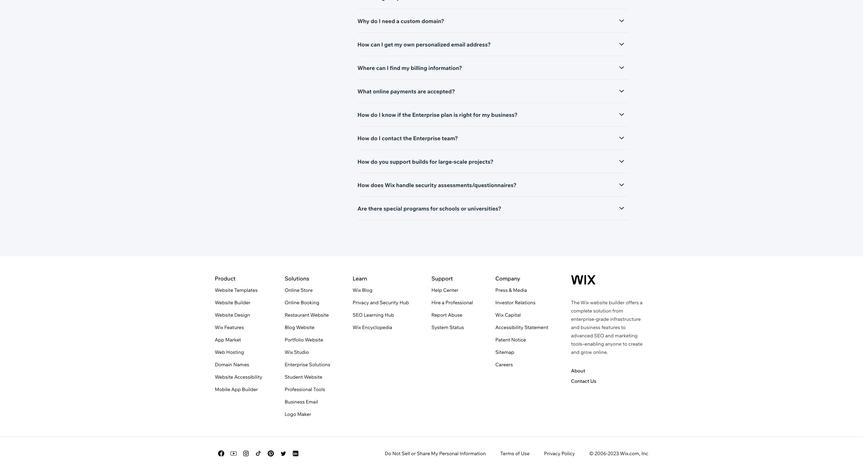 Task type: describe. For each thing, give the bounding box(es) containing it.
why do i need a custom domain?
[[358, 18, 445, 24]]

assessments/questionnaires?
[[438, 182, 517, 189]]

website accessibility link
[[215, 373, 263, 381]]

business
[[285, 399, 305, 405]]

plan
[[441, 111, 453, 118]]

patent notice link
[[496, 336, 527, 344]]

1 vertical spatial to
[[623, 341, 628, 347]]

privacy policy
[[545, 451, 575, 457]]

booking
[[301, 300, 320, 306]]

are
[[418, 88, 427, 95]]

2 vertical spatial for
[[431, 205, 438, 212]]

tiktok image
[[254, 450, 263, 458]]

enterprise-
[[572, 316, 596, 322]]

builder
[[609, 300, 625, 306]]

how can i get my own personalized email address?
[[358, 41, 491, 48]]

0 horizontal spatial seo
[[353, 312, 363, 318]]

investor relations
[[496, 300, 536, 306]]

about
[[572, 368, 586, 374]]

do for know
[[371, 111, 378, 118]]

builder inside website builder link
[[235, 300, 251, 306]]

universities?
[[468, 205, 502, 212]]

information?
[[429, 64, 463, 71]]

enterprise solutions
[[285, 362, 331, 368]]

wix for wix features
[[215, 325, 223, 331]]

restaurant website link
[[285, 311, 329, 319]]

0 horizontal spatial accessibility
[[235, 374, 263, 380]]

a inside the wix website builder offers a complete solution from enterprise-grade infrastructure and business features to advanced seo and marketing tools–enabling anyone to create and grow online.
[[641, 300, 643, 306]]

blog website
[[285, 325, 315, 331]]

linkedin image
[[292, 450, 300, 458]]

notice
[[512, 337, 527, 343]]

anyone
[[606, 341, 622, 347]]

personal
[[440, 451, 459, 457]]

the wix website builder offers a complete solution from enterprise-grade infrastructure and business features to advanced seo and marketing tools–enabling anyone to create and grow online.
[[572, 300, 643, 356]]

wix for wix capital
[[496, 312, 504, 318]]

professional tools
[[285, 387, 325, 393]]

app market link
[[215, 336, 241, 344]]

instagram image
[[242, 450, 250, 458]]

do
[[385, 451, 392, 457]]

website inside student website link
[[304, 374, 323, 380]]

where can i find my billing information?
[[358, 64, 463, 71]]

professional inside 'link'
[[446, 300, 474, 306]]

how does wix handle security assessments/questionnaires?
[[358, 182, 517, 189]]

patent
[[496, 337, 511, 343]]

wix blog link
[[353, 286, 373, 295]]

&
[[509, 287, 512, 293]]

youtube image
[[230, 450, 238, 458]]

support
[[432, 275, 453, 282]]

templates
[[235, 287, 258, 293]]

market
[[226, 337, 241, 343]]

wix capital link
[[496, 311, 521, 319]]

scale
[[454, 158, 468, 165]]

relations
[[515, 300, 536, 306]]

product
[[215, 275, 236, 282]]

1 horizontal spatial accessibility
[[496, 325, 524, 331]]

policy
[[562, 451, 575, 457]]

wix for wix blog
[[353, 287, 361, 293]]

tools–enabling
[[572, 341, 605, 347]]

wix.com,
[[621, 451, 641, 457]]

portfolio website link
[[285, 336, 324, 344]]

security
[[380, 300, 399, 306]]

infrastructure
[[611, 316, 641, 322]]

domain names link
[[215, 361, 249, 369]]

1 vertical spatial hub
[[385, 312, 395, 318]]

0 vertical spatial the
[[403, 111, 411, 118]]

pinterest image
[[267, 450, 275, 458]]

do for contact
[[371, 135, 378, 142]]

0 vertical spatial solutions
[[285, 275, 310, 282]]

wix features
[[215, 325, 244, 331]]

seo learning hub
[[353, 312, 395, 318]]

company
[[496, 275, 521, 282]]

personalized
[[416, 41, 450, 48]]

privacy policy link
[[545, 451, 575, 457]]

domain?
[[422, 18, 445, 24]]

how for how does wix handle security assessments/questionnaires?
[[358, 182, 370, 189]]

mobile app builder
[[215, 387, 258, 393]]

website inside "blog website" link
[[296, 325, 315, 331]]

grade
[[596, 316, 610, 322]]

tools
[[314, 387, 325, 393]]

0 vertical spatial to
[[622, 325, 626, 331]]

and left grow
[[572, 349, 580, 356]]

i for contact
[[379, 135, 381, 142]]

are
[[358, 205, 367, 212]]

contact us
[[572, 378, 597, 385]]

report abuse link
[[432, 311, 463, 319]]

not
[[393, 451, 401, 457]]

website inside restaurant website link
[[311, 312, 329, 318]]

do not sell or share my personal information link
[[385, 451, 486, 457]]

contact
[[382, 135, 402, 142]]

student website
[[285, 374, 323, 380]]

security
[[416, 182, 437, 189]]

enterprise inside more wix pages element
[[285, 362, 308, 368]]

of
[[516, 451, 520, 457]]

right
[[460, 111, 472, 118]]

careers link
[[496, 361, 513, 369]]

do for need
[[371, 18, 378, 24]]

my for own
[[395, 41, 403, 48]]

i for get
[[382, 41, 383, 48]]

terms of use link
[[501, 451, 530, 457]]

wix inside the wix website builder offers a complete solution from enterprise-grade infrastructure and business features to advanced seo and marketing tools–enabling anyone to create and grow online.
[[581, 300, 590, 306]]

how do i contact the enterprise team?
[[358, 135, 458, 142]]

mobile
[[215, 387, 231, 393]]

0 vertical spatial for
[[474, 111, 481, 118]]

website builder
[[215, 300, 251, 306]]

payments
[[391, 88, 417, 95]]

website accessibility
[[215, 374, 263, 380]]

twitter image
[[279, 450, 287, 458]]

1 vertical spatial enterprise
[[414, 135, 441, 142]]

web hosting link
[[215, 348, 244, 357]]



Task type: vqa. For each thing, say whether or not it's contained in the screenshot.
site booster app
no



Task type: locate. For each thing, give the bounding box(es) containing it.
complete
[[572, 308, 593, 314]]

schools
[[440, 205, 460, 212]]

privacy
[[353, 300, 369, 306], [545, 451, 561, 457]]

2 how from the top
[[358, 111, 370, 118]]

solutions up student website link
[[309, 362, 331, 368]]

my
[[395, 41, 403, 48], [402, 64, 410, 71], [482, 111, 490, 118]]

do for support
[[371, 158, 378, 165]]

design
[[235, 312, 250, 318]]

builds
[[412, 158, 429, 165]]

2 vertical spatial my
[[482, 111, 490, 118]]

wix inside 'link'
[[215, 325, 223, 331]]

0 vertical spatial or
[[461, 205, 467, 212]]

solution
[[594, 308, 612, 314]]

to down infrastructure on the right bottom of page
[[622, 325, 626, 331]]

4 how from the top
[[358, 158, 370, 165]]

builder up design
[[235, 300, 251, 306]]

my left the business?
[[482, 111, 490, 118]]

website up portfolio website link
[[296, 325, 315, 331]]

online for online store
[[285, 287, 300, 293]]

how left you
[[358, 158, 370, 165]]

blog inside 'link'
[[362, 287, 373, 293]]

seo learning hub link
[[353, 311, 395, 319]]

email
[[306, 399, 318, 405]]

wix encyclopedia link
[[353, 324, 393, 332]]

2 online from the top
[[285, 300, 300, 306]]

website
[[591, 300, 608, 306]]

solutions
[[285, 275, 310, 282], [309, 362, 331, 368]]

website inside portfolio website link
[[305, 337, 324, 343]]

wix left studio
[[285, 349, 293, 356]]

online left 'store'
[[285, 287, 300, 293]]

1 vertical spatial professional
[[285, 387, 312, 393]]

investor relations link
[[496, 299, 536, 307]]

wix inside 'link'
[[353, 287, 361, 293]]

online
[[373, 88, 390, 95]]

accessibility statement link
[[496, 324, 549, 332]]

0 vertical spatial app
[[215, 337, 224, 343]]

wix left capital
[[496, 312, 504, 318]]

builder inside mobile app builder link
[[242, 387, 258, 393]]

0 vertical spatial hub
[[400, 300, 409, 306]]

and down features
[[606, 333, 614, 339]]

privacy for privacy and security hub
[[353, 300, 369, 306]]

how left does
[[358, 182, 370, 189]]

seo left the learning
[[353, 312, 363, 318]]

do left you
[[371, 158, 378, 165]]

can left get
[[371, 41, 380, 48]]

seo inside the wix website builder offers a complete solution from enterprise-grade infrastructure and business features to advanced seo and marketing tools–enabling anyone to create and grow online.
[[595, 333, 605, 339]]

and
[[370, 300, 379, 306], [572, 325, 580, 331], [606, 333, 614, 339], [572, 349, 580, 356]]

0 horizontal spatial or
[[412, 451, 416, 457]]

website inside the website accessibility link
[[215, 374, 233, 380]]

i left "find"
[[387, 64, 389, 71]]

online
[[285, 287, 300, 293], [285, 300, 300, 306]]

1 horizontal spatial privacy
[[545, 451, 561, 457]]

can left "find"
[[377, 64, 386, 71]]

3 how from the top
[[358, 135, 370, 142]]

1 horizontal spatial seo
[[595, 333, 605, 339]]

why
[[358, 18, 370, 24]]

2 do from the top
[[371, 111, 378, 118]]

how down what
[[358, 111, 370, 118]]

1 vertical spatial privacy
[[545, 451, 561, 457]]

blog down learn
[[362, 287, 373, 293]]

website down booking
[[311, 312, 329, 318]]

privacy left policy
[[545, 451, 561, 457]]

wix blog
[[353, 287, 373, 293]]

0 horizontal spatial professional
[[285, 387, 312, 393]]

facebook image
[[217, 450, 225, 458]]

accepted?
[[428, 88, 456, 95]]

sitemap
[[496, 349, 515, 356]]

abuse
[[448, 312, 463, 318]]

enterprise down wix studio link
[[285, 362, 308, 368]]

1 vertical spatial the
[[404, 135, 412, 142]]

hub right 'security'
[[400, 300, 409, 306]]

0 vertical spatial can
[[371, 41, 380, 48]]

logo maker
[[285, 411, 312, 418]]

wix logo, homepage image
[[572, 275, 596, 285]]

app down the website accessibility link
[[232, 387, 241, 393]]

how do you support builds for large-scale projects?
[[358, 158, 494, 165]]

3 do from the top
[[371, 135, 378, 142]]

encyclopedia
[[362, 325, 393, 331]]

solutions up online store link
[[285, 275, 310, 282]]

maker
[[298, 411, 312, 418]]

about link
[[572, 368, 586, 374]]

1 horizontal spatial a
[[442, 300, 445, 306]]

how for how can i get my own personalized email address?
[[358, 41, 370, 48]]

wix left encyclopedia
[[353, 325, 361, 331]]

website inside website design link
[[215, 312, 233, 318]]

the
[[403, 111, 411, 118], [404, 135, 412, 142]]

1 how from the top
[[358, 41, 370, 48]]

1 vertical spatial blog
[[285, 325, 295, 331]]

my
[[432, 451, 439, 457]]

0 vertical spatial my
[[395, 41, 403, 48]]

or inside more wix pages element
[[412, 451, 416, 457]]

are there special programs for schools or universities?
[[358, 205, 502, 212]]

online.
[[594, 349, 609, 356]]

blog website link
[[285, 324, 315, 332]]

website templates link
[[215, 286, 258, 295]]

app up web
[[215, 337, 224, 343]]

logo maker link
[[285, 410, 312, 419]]

press & media
[[496, 287, 528, 293]]

i left get
[[382, 41, 383, 48]]

i left know
[[379, 111, 381, 118]]

website design link
[[215, 311, 250, 319]]

online inside online booking link
[[285, 300, 300, 306]]

app inside mobile app builder link
[[232, 387, 241, 393]]

2 vertical spatial enterprise
[[285, 362, 308, 368]]

1 horizontal spatial professional
[[446, 300, 474, 306]]

a right offers
[[641, 300, 643, 306]]

student
[[285, 374, 303, 380]]

website down product
[[215, 287, 233, 293]]

0 horizontal spatial hub
[[385, 312, 395, 318]]

investor
[[496, 300, 514, 306]]

1 vertical spatial app
[[232, 387, 241, 393]]

website builder link
[[215, 299, 251, 307]]

careers
[[496, 362, 513, 368]]

contact us link
[[572, 378, 597, 385]]

app inside app market link
[[215, 337, 224, 343]]

domain
[[215, 362, 232, 368]]

builder down website accessibility
[[242, 387, 258, 393]]

i for need
[[379, 18, 381, 24]]

professional up business email link
[[285, 387, 312, 393]]

1 vertical spatial accessibility
[[235, 374, 263, 380]]

large-
[[439, 158, 454, 165]]

i
[[379, 18, 381, 24], [382, 41, 383, 48], [387, 64, 389, 71], [379, 111, 381, 118], [379, 135, 381, 142]]

website inside website templates link
[[215, 287, 233, 293]]

wix right does
[[385, 182, 395, 189]]

2006-
[[595, 451, 608, 457]]

1 vertical spatial online
[[285, 300, 300, 306]]

professional up 'abuse'
[[446, 300, 474, 306]]

to down marketing
[[623, 341, 628, 347]]

the
[[572, 300, 580, 306]]

business email link
[[285, 398, 318, 406]]

do left contact
[[371, 135, 378, 142]]

can for how
[[371, 41, 380, 48]]

enterprise left team?
[[414, 135, 441, 142]]

1 vertical spatial builder
[[242, 387, 258, 393]]

the right 'if'
[[403, 111, 411, 118]]

help center
[[432, 287, 459, 293]]

0 vertical spatial privacy
[[353, 300, 369, 306]]

online for online booking
[[285, 300, 300, 306]]

i left need
[[379, 18, 381, 24]]

how down why
[[358, 41, 370, 48]]

online inside online store link
[[285, 287, 300, 293]]

what online payments are accepted?
[[358, 88, 456, 95]]

1 vertical spatial can
[[377, 64, 386, 71]]

hire a professional
[[432, 300, 474, 306]]

wix left "features"
[[215, 325, 223, 331]]

contact
[[572, 378, 590, 385]]

0 vertical spatial professional
[[446, 300, 474, 306]]

1 horizontal spatial blog
[[362, 287, 373, 293]]

online store link
[[285, 286, 313, 295]]

website down enterprise solutions
[[304, 374, 323, 380]]

do left know
[[371, 111, 378, 118]]

4 do from the top
[[371, 158, 378, 165]]

how for how do i contact the enterprise team?
[[358, 135, 370, 142]]

1 vertical spatial for
[[430, 158, 438, 165]]

to
[[622, 325, 626, 331], [623, 341, 628, 347]]

a right hire
[[442, 300, 445, 306]]

find
[[390, 64, 401, 71]]

or right schools
[[461, 205, 467, 212]]

for right right
[[474, 111, 481, 118]]

sitemap link
[[496, 348, 515, 357]]

1 horizontal spatial hub
[[400, 300, 409, 306]]

can for where
[[377, 64, 386, 71]]

wix for wix studio
[[285, 349, 293, 356]]

wix inside "link"
[[353, 325, 361, 331]]

do not sell or share my personal information
[[385, 451, 486, 457]]

privacy inside 'privacy and security hub' link
[[353, 300, 369, 306]]

hub down 'security'
[[385, 312, 395, 318]]

2023
[[608, 451, 620, 457]]

my right "find"
[[402, 64, 410, 71]]

privacy down wix blog 'link'
[[353, 300, 369, 306]]

more wix pages element
[[0, 257, 864, 470]]

a inside hire a professional 'link'
[[442, 300, 445, 306]]

need
[[382, 18, 395, 24]]

media
[[514, 287, 528, 293]]

0 vertical spatial builder
[[235, 300, 251, 306]]

2 horizontal spatial a
[[641, 300, 643, 306]]

restaurant
[[285, 312, 310, 318]]

do right why
[[371, 18, 378, 24]]

accessibility down wix capital
[[496, 325, 524, 331]]

press & media link
[[496, 286, 528, 295]]

programs
[[404, 205, 430, 212]]

how left contact
[[358, 135, 370, 142]]

enterprise left plan
[[413, 111, 440, 118]]

how for how do you support builds for large-scale projects?
[[358, 158, 370, 165]]

store
[[301, 287, 313, 293]]

1 vertical spatial or
[[412, 451, 416, 457]]

and up advanced
[[572, 325, 580, 331]]

if
[[398, 111, 401, 118]]

0 vertical spatial enterprise
[[413, 111, 440, 118]]

0 horizontal spatial blog
[[285, 325, 295, 331]]

my for billing
[[402, 64, 410, 71]]

or right sell
[[412, 451, 416, 457]]

wix up complete
[[581, 300, 590, 306]]

hub
[[400, 300, 409, 306], [385, 312, 395, 318]]

1 vertical spatial solutions
[[309, 362, 331, 368]]

wix capital
[[496, 312, 521, 318]]

i left contact
[[379, 135, 381, 142]]

business email
[[285, 399, 318, 405]]

seo down business
[[595, 333, 605, 339]]

i for find
[[387, 64, 389, 71]]

1 vertical spatial seo
[[595, 333, 605, 339]]

privacy and security hub link
[[353, 299, 409, 307]]

for left "large-"
[[430, 158, 438, 165]]

online up restaurant
[[285, 300, 300, 306]]

privacy for privacy policy
[[545, 451, 561, 457]]

1 horizontal spatial or
[[461, 205, 467, 212]]

system status link
[[432, 324, 464, 332]]

online booking link
[[285, 299, 320, 307]]

i for know
[[379, 111, 381, 118]]

0 horizontal spatial privacy
[[353, 300, 369, 306]]

1 do from the top
[[371, 18, 378, 24]]

portfolio
[[285, 337, 304, 343]]

wix down learn
[[353, 287, 361, 293]]

from
[[613, 308, 624, 314]]

website up wix features 'link'
[[215, 312, 233, 318]]

app
[[215, 337, 224, 343], [232, 387, 241, 393]]

0 horizontal spatial app
[[215, 337, 224, 343]]

1 online from the top
[[285, 287, 300, 293]]

how for how do i know if the enterprise plan is right for my business?
[[358, 111, 370, 118]]

0 horizontal spatial a
[[397, 18, 400, 24]]

website up studio
[[305, 337, 324, 343]]

wix for wix encyclopedia
[[353, 325, 361, 331]]

0 vertical spatial accessibility
[[496, 325, 524, 331]]

the right contact
[[404, 135, 412, 142]]

website up website design link at bottom
[[215, 300, 233, 306]]

accessibility
[[496, 325, 524, 331], [235, 374, 263, 380]]

1 horizontal spatial app
[[232, 387, 241, 393]]

0 vertical spatial online
[[285, 287, 300, 293]]

0 vertical spatial seo
[[353, 312, 363, 318]]

website inside website builder link
[[215, 300, 233, 306]]

my right get
[[395, 41, 403, 48]]

there
[[369, 205, 383, 212]]

blog up portfolio
[[285, 325, 295, 331]]

accessibility down names
[[235, 374, 263, 380]]

5 how from the top
[[358, 182, 370, 189]]

system
[[432, 325, 449, 331]]

a right need
[[397, 18, 400, 24]]

1 vertical spatial my
[[402, 64, 410, 71]]

0 vertical spatial blog
[[362, 287, 373, 293]]

terms of use
[[501, 451, 530, 457]]

and up the learning
[[370, 300, 379, 306]]

for left schools
[[431, 205, 438, 212]]

is
[[454, 111, 458, 118]]

create
[[629, 341, 643, 347]]

website down domain
[[215, 374, 233, 380]]

hire
[[432, 300, 441, 306]]

handle
[[397, 182, 415, 189]]



